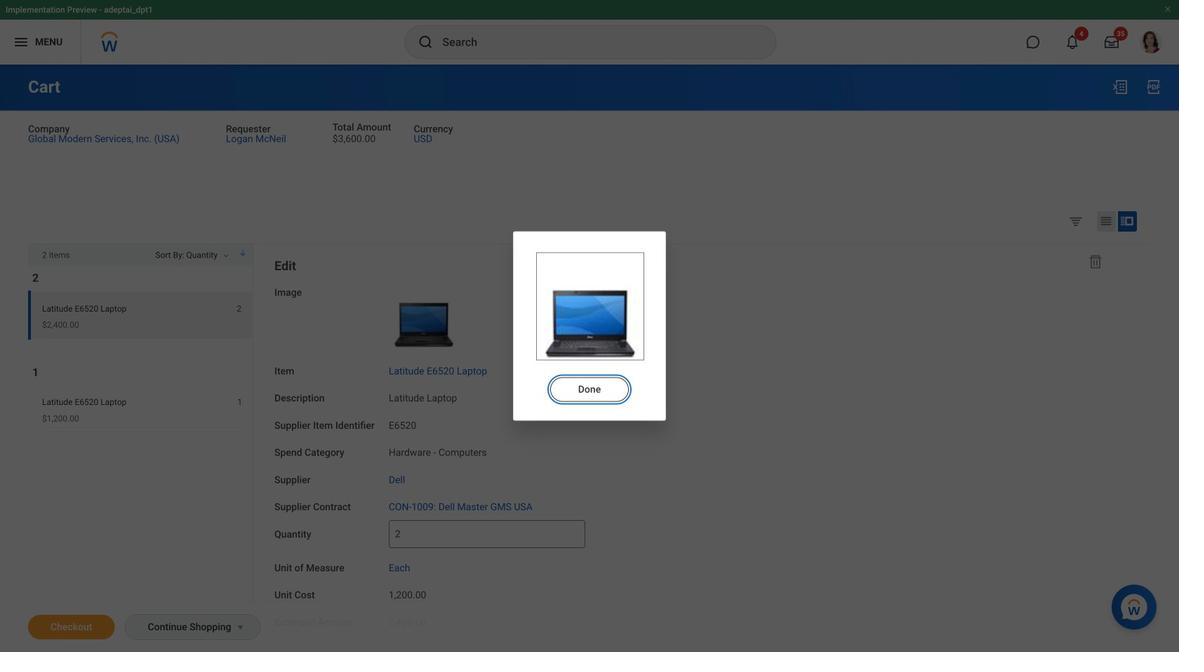 Task type: vqa. For each thing, say whether or not it's contained in the screenshot.
Toggle to List Detail view 'OPTION' on the top right of the page
yes



Task type: locate. For each thing, give the bounding box(es) containing it.
option group
[[1066, 211, 1148, 234]]

export to excel image
[[1112, 79, 1129, 96]]

0 horizontal spatial e6520.jpg image
[[389, 278, 459, 349]]

navigation pane region
[[254, 244, 1122, 652]]

close environment banner image
[[1164, 5, 1173, 13]]

profile logan mcneil element
[[1132, 27, 1171, 58]]

larger image alert dialog
[[513, 231, 666, 421]]

select to filter grid data image
[[1069, 214, 1084, 228]]

None text field
[[389, 520, 586, 548]]

region inside larger image alert dialog
[[537, 366, 643, 403]]

e6520.jpg image inside larger image alert dialog
[[537, 252, 645, 361]]

search image
[[418, 34, 434, 51]]

arrow down image
[[235, 250, 251, 259]]

inbox large image
[[1105, 35, 1119, 49]]

e6520.jpg image
[[537, 252, 645, 361], [389, 278, 459, 349]]

1 horizontal spatial region
[[537, 366, 643, 403]]

Toggle to Grid view radio
[[1098, 211, 1117, 232]]

1 horizontal spatial e6520.jpg image
[[537, 252, 645, 361]]

item list list box
[[28, 266, 253, 433]]

main content
[[0, 65, 1180, 652]]

0 horizontal spatial region
[[28, 244, 254, 652]]

banner
[[0, 0, 1180, 65]]

toggle to list detail view image
[[1121, 214, 1135, 228]]

region
[[28, 244, 254, 652], [537, 366, 643, 403]]

none text field inside navigation pane region
[[389, 520, 586, 548]]

Toggle to List Detail view radio
[[1119, 211, 1138, 232]]

hardware - computers element
[[389, 444, 487, 459]]

view printable version (pdf) image
[[1146, 79, 1163, 96]]



Task type: describe. For each thing, give the bounding box(es) containing it.
toggle to grid view image
[[1100, 214, 1114, 228]]

notifications large image
[[1066, 35, 1080, 49]]

e6520.jpg image inside navigation pane region
[[389, 278, 459, 349]]

delete image
[[1088, 253, 1105, 270]]



